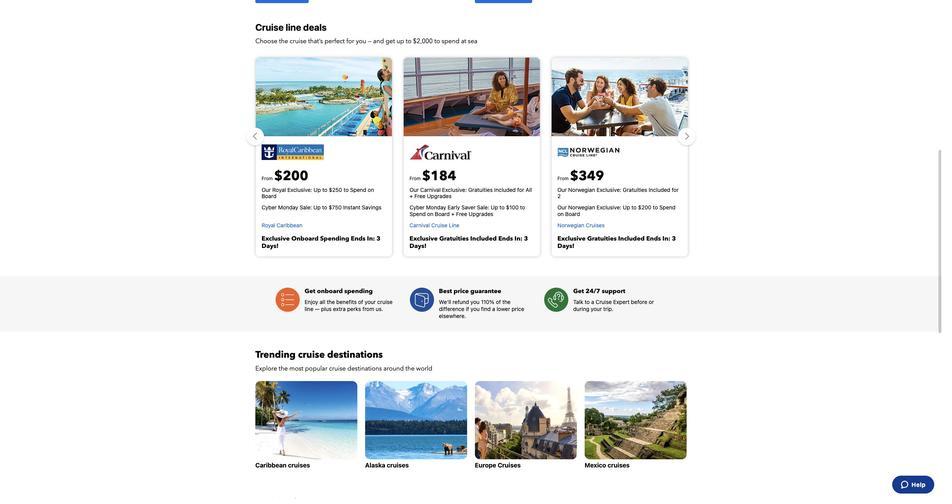 Task type: describe. For each thing, give the bounding box(es) containing it.
exclusive for 200
[[262, 234, 290, 243]]

saver
[[462, 204, 476, 211]]

3 for 184
[[524, 234, 528, 243]]

our norwegian exclusive: gratuities included for 2
[[558, 186, 679, 199]]

1 vertical spatial you
[[471, 299, 480, 305]]

royal caribbean link
[[262, 222, 386, 230]]

gratuities inside our carnival exclusive: gratuities included for all + free upgrades
[[468, 186, 493, 193]]

1 vertical spatial carnival
[[410, 222, 430, 228]]

0 vertical spatial destinations
[[327, 348, 383, 361]]

days! for 349
[[558, 242, 575, 250]]

cruise right popular on the bottom of page
[[329, 364, 346, 373]]

included down norwegian cruises link
[[618, 234, 645, 243]]

get 24/7 support talk to a cruise expert before or during your trip.
[[573, 287, 654, 312]]

benefits
[[336, 299, 357, 305]]

in: for 349
[[663, 234, 671, 243]]

cruise inside get 24/7 support talk to a cruise expert before or during your trip.
[[596, 299, 612, 305]]

gratuities down norwegian cruises link
[[587, 234, 617, 243]]

a inside get 24/7 support talk to a cruise expert before or during your trip.
[[591, 299, 594, 305]]

alaska
[[365, 462, 385, 469]]

the inside get onboard spending enjoy all the benefits of your cruise line — plus extra perks from us.
[[327, 299, 335, 305]]

sale: inside cyber monday early saver sale: up to $100 to spend on board + free upgrades
[[477, 204, 489, 211]]

sea
[[468, 37, 478, 45]]

before
[[631, 299, 647, 305]]

our for 200
[[262, 186, 271, 193]]

cruise inside get onboard spending enjoy all the benefits of your cruise line — plus extra perks from us.
[[377, 299, 393, 305]]

elsewhere.
[[439, 313, 466, 319]]

1 vertical spatial price
[[512, 306, 524, 312]]

cruises for norwegian cruises
[[586, 222, 605, 228]]

up for royal
[[314, 186, 321, 193]]

$200
[[638, 204, 652, 211]]

exclusive onboard spending ends in: 3 days!
[[262, 234, 381, 250]]

cyber monday sale: up to $750 instant savings
[[262, 204, 382, 211]]

3 for 349
[[672, 234, 676, 243]]

onboard
[[317, 287, 343, 295]]

caribbean cruises image
[[255, 381, 357, 459]]

1 vertical spatial cruise
[[431, 222, 448, 228]]

gratuities inside our norwegian exclusive: gratuities included for 2
[[623, 186, 647, 193]]

to left spend
[[434, 37, 440, 45]]

carnival cruise line thumbnail image image
[[355, 57, 589, 136]]

cruises for alaska cruises
[[387, 462, 409, 469]]

mexico
[[585, 462, 606, 469]]

1 sale: from the left
[[300, 204, 312, 211]]

0 vertical spatial price
[[454, 287, 469, 295]]

trending
[[255, 348, 296, 361]]

to left $750
[[322, 204, 327, 211]]

2 vertical spatial norwegian
[[558, 222, 584, 228]]

cruise up popular on the bottom of page
[[298, 348, 325, 361]]

if
[[466, 306, 469, 312]]

support
[[602, 287, 626, 295]]

days! for 200
[[262, 242, 279, 250]]

1 vertical spatial caribbean
[[255, 462, 287, 469]]

norwegian cruises
[[558, 222, 605, 228]]

to left $250
[[322, 186, 327, 193]]

list icon image
[[275, 288, 300, 312]]

norwegian cruises link
[[558, 222, 682, 230]]

choose the cruise that's perfect for you — and get up to $2,000 to spend at sea
[[255, 37, 478, 45]]

or
[[649, 299, 654, 305]]

board for our norwegian exclusive: up to $200 to spend on board
[[565, 211, 580, 217]]

explore
[[255, 364, 277, 373]]

guarantee
[[470, 287, 501, 295]]

included inside our carnival exclusive: gratuities included for all + free upgrades
[[494, 186, 516, 193]]

mexico cruises
[[585, 462, 630, 469]]

best
[[439, 287, 452, 295]]

$2,000
[[413, 37, 433, 45]]

3 for 200
[[377, 234, 381, 243]]

find
[[481, 306, 491, 312]]

wallet icon image
[[410, 288, 434, 312]]

talk
[[573, 299, 583, 305]]

perks
[[347, 306, 361, 312]]

mexico cruises image
[[585, 381, 687, 459]]

in: for 200
[[367, 234, 375, 243]]

exclusive: for 200
[[287, 186, 312, 193]]

spend inside cyber monday early saver sale: up to $100 to spend on board + free upgrades
[[410, 211, 426, 217]]

norwegian cruises image
[[558, 147, 620, 157]]

gratuities down line
[[439, 234, 469, 243]]

to inside get 24/7 support talk to a cruise expert before or during your trip.
[[585, 299, 590, 305]]

for for 349
[[672, 186, 679, 193]]

184
[[431, 167, 456, 185]]

to right $100
[[520, 204, 525, 211]]

during
[[573, 306, 589, 312]]

$100
[[506, 204, 519, 211]]

trip.
[[603, 306, 613, 312]]

alaska cruises
[[365, 462, 409, 469]]

the down cruise line deals
[[279, 37, 288, 45]]

savings
[[362, 204, 382, 211]]

trending cruise destinations explore the most popular cruise destinations around the world
[[255, 348, 432, 373]]

spending
[[344, 287, 373, 295]]

on for our royal exclusive: up to $250 to spend on board
[[368, 186, 374, 193]]

monday for 200
[[278, 204, 298, 211]]

0 vertical spatial —
[[368, 37, 372, 45]]

$ for 184
[[422, 167, 431, 185]]

spend for our royal exclusive: up to $250 to spend on board
[[350, 186, 366, 193]]

from
[[363, 306, 374, 312]]

our inside the our norwegian exclusive: up to $200 to spend on board
[[558, 204, 567, 211]]

ends for 349
[[646, 234, 661, 243]]

most
[[289, 364, 303, 373]]

ends for 184
[[498, 234, 513, 243]]

the left the most
[[279, 364, 288, 373]]

for for 184
[[517, 186, 524, 193]]

royal inside our royal exclusive: up to $250 to spend on board
[[272, 186, 286, 193]]

board inside cyber monday early saver sale: up to $100 to spend on board + free upgrades
[[435, 211, 450, 217]]

all
[[320, 299, 325, 305]]

that's
[[308, 37, 323, 45]]

popular
[[305, 364, 328, 373]]

line inside get onboard spending enjoy all the benefits of your cruise line — plus extra perks from us.
[[305, 306, 313, 312]]

carnival inside our carnival exclusive: gratuities included for all + free upgrades
[[420, 186, 441, 193]]

included down carnival cruise line link
[[470, 234, 497, 243]]

$750
[[329, 204, 342, 211]]

to right $250
[[344, 186, 349, 193]]

from $ 200
[[262, 167, 308, 185]]

cruises for caribbean cruises
[[288, 462, 310, 469]]

exclusive gratuities included ends in: 3 days! for 349
[[558, 234, 676, 250]]

europe
[[475, 462, 496, 469]]

carnival cruise line
[[410, 222, 460, 228]]

0 horizontal spatial for
[[346, 37, 354, 45]]

200
[[283, 167, 308, 185]]

norwegian for our norwegian exclusive: up to $200 to spend on board
[[568, 204, 595, 211]]

caribbean cruises link
[[255, 381, 357, 469]]

caribbean cruises
[[255, 462, 310, 469]]

up
[[397, 37, 404, 45]]

exclusive for 184
[[410, 234, 438, 243]]

110%
[[481, 299, 494, 305]]

extra
[[333, 306, 346, 312]]

onboard
[[291, 234, 319, 243]]

our carnival exclusive: gratuities included for all + free upgrades
[[410, 186, 532, 199]]

your inside get onboard spending enjoy all the benefits of your cruise line — plus extra perks from us.
[[365, 299, 376, 305]]

royal caribbean image
[[262, 145, 324, 160]]

— inside get onboard spending enjoy all the benefits of your cruise line — plus extra perks from us.
[[315, 306, 320, 312]]

royal caribbean
[[262, 222, 302, 228]]

to right $200
[[653, 204, 658, 211]]

exclusive gratuities included ends in: 3 days! for 184
[[410, 234, 528, 250]]

up for norwegian
[[623, 204, 630, 211]]

board for our royal exclusive: up to $250 to spend on board
[[262, 193, 277, 199]]

on for our norwegian exclusive: up to $200 to spend on board
[[558, 211, 564, 217]]

europe cruises
[[475, 462, 521, 469]]



Task type: locate. For each thing, give the bounding box(es) containing it.
3 in: from the left
[[663, 234, 671, 243]]

carnival cruise line link
[[410, 222, 534, 230]]

0 vertical spatial norwegian
[[568, 186, 595, 193]]

3 3 from the left
[[672, 234, 676, 243]]

from
[[262, 175, 273, 181], [410, 175, 421, 181], [558, 175, 569, 181]]

our down the "from $ 200" at the top
[[262, 186, 271, 193]]

board down the "from $ 200" at the top
[[262, 193, 277, 199]]

up inside cyber monday early saver sale: up to $100 to spend on board + free upgrades
[[491, 204, 498, 211]]

free inside our carnival exclusive: gratuities included for all + free upgrades
[[414, 193, 426, 199]]

europe cruises link
[[475, 381, 577, 469]]

board up carnival cruise line
[[435, 211, 450, 217]]

1 horizontal spatial sale:
[[477, 204, 489, 211]]

royal inside 'link'
[[262, 222, 275, 228]]

2 vertical spatial cruise
[[596, 299, 612, 305]]

+ inside our carnival exclusive: gratuities included for all + free upgrades
[[410, 193, 413, 199]]

our norwegian exclusive: up to $200 to spend on board
[[558, 204, 676, 217]]

0 horizontal spatial ends
[[351, 234, 366, 243]]

0 vertical spatial a
[[591, 299, 594, 305]]

world
[[416, 364, 432, 373]]

2 horizontal spatial on
[[558, 211, 564, 217]]

1 $ from the left
[[274, 167, 283, 185]]

ends down $200
[[646, 234, 661, 243]]

0 vertical spatial upgrades
[[427, 193, 452, 199]]

spend up carnival cruise line
[[410, 211, 426, 217]]

norwegian down 2
[[558, 222, 584, 228]]

2 days! from the left
[[410, 242, 427, 250]]

0 horizontal spatial cruises
[[498, 462, 521, 469]]

of inside get onboard spending enjoy all the benefits of your cruise line — plus extra perks from us.
[[358, 299, 363, 305]]

1 horizontal spatial a
[[591, 299, 594, 305]]

from $ 184
[[410, 167, 456, 185]]

to
[[406, 37, 412, 45], [434, 37, 440, 45], [322, 186, 327, 193], [344, 186, 349, 193], [322, 204, 327, 211], [500, 204, 505, 211], [520, 204, 525, 211], [632, 204, 637, 211], [653, 204, 658, 211], [585, 299, 590, 305]]

2 horizontal spatial cruises
[[608, 462, 630, 469]]

cruises
[[586, 222, 605, 228], [498, 462, 521, 469]]

royal caribbean thumbnail image image
[[207, 57, 441, 136]]

1 exclusive from the left
[[262, 234, 290, 243]]

norwegian inside the our norwegian exclusive: up to $200 to spend on board
[[568, 204, 595, 211]]

the
[[279, 37, 288, 45], [327, 299, 335, 305], [502, 299, 511, 305], [279, 364, 288, 373], [406, 364, 415, 373]]

0 horizontal spatial cruise
[[255, 22, 284, 33]]

free
[[414, 193, 426, 199], [456, 211, 467, 217]]

the right all
[[327, 299, 335, 305]]

plus
[[321, 306, 332, 312]]

around
[[383, 364, 404, 373]]

included up $100
[[494, 186, 516, 193]]

our
[[262, 186, 271, 193], [410, 186, 419, 193], [558, 186, 567, 193], [558, 204, 567, 211]]

for inside our carnival exclusive: gratuities included for all + free upgrades
[[517, 186, 524, 193]]

1 cruises from the left
[[288, 462, 310, 469]]

1 horizontal spatial for
[[517, 186, 524, 193]]

1 horizontal spatial $
[[422, 167, 431, 185]]

spend inside the our norwegian exclusive: up to $200 to spend on board
[[660, 204, 676, 211]]

royal
[[272, 186, 286, 193], [262, 222, 275, 228]]

+ down the from $ 184
[[410, 193, 413, 199]]

1 horizontal spatial spend
[[410, 211, 426, 217]]

get for get 24/7 support
[[573, 287, 584, 295]]

3 cruises from the left
[[608, 462, 630, 469]]

$
[[274, 167, 283, 185], [422, 167, 431, 185], [570, 167, 579, 185]]

up left $100
[[491, 204, 498, 211]]

your up the from at the left bottom
[[365, 299, 376, 305]]

deals
[[303, 22, 327, 33]]

from inside the "from $ 200"
[[262, 175, 273, 181]]

1 get from the left
[[305, 287, 316, 295]]

+ up line
[[451, 211, 455, 217]]

1 vertical spatial +
[[451, 211, 455, 217]]

the up lower
[[502, 299, 511, 305]]

included inside our norwegian exclusive: gratuities included for 2
[[649, 186, 670, 193]]

2 from from the left
[[410, 175, 421, 181]]

experts icon image
[[544, 288, 568, 312]]

cyber monday early saver sale: up to $100 to spend on board + free upgrades
[[410, 204, 525, 217]]

monday up royal caribbean
[[278, 204, 298, 211]]

spend
[[442, 37, 460, 45]]

1 horizontal spatial free
[[456, 211, 467, 217]]

cruises for europe cruises
[[498, 462, 521, 469]]

2 cyber from the left
[[410, 204, 425, 211]]

2 horizontal spatial board
[[565, 211, 580, 217]]

a inside best price guarantee we'll refund you 110% of the difference if you find a lower price elsewhere.
[[492, 306, 495, 312]]

2 horizontal spatial ends
[[646, 234, 661, 243]]

upgrades
[[427, 193, 452, 199], [469, 211, 493, 217]]

lower
[[497, 306, 510, 312]]

up down our royal exclusive: up to $250 to spend on board in the left of the page
[[314, 204, 321, 211]]

2 horizontal spatial spend
[[660, 204, 676, 211]]

exclusive: inside our norwegian exclusive: gratuities included for 2
[[597, 186, 621, 193]]

price up refund
[[454, 287, 469, 295]]

cruise up choose on the left top
[[255, 22, 284, 33]]

carnival
[[420, 186, 441, 193], [410, 222, 430, 228]]

at
[[461, 37, 466, 45]]

0 horizontal spatial upgrades
[[427, 193, 452, 199]]

ends
[[351, 234, 366, 243], [498, 234, 513, 243], [646, 234, 661, 243]]

board inside our royal exclusive: up to $250 to spend on board
[[262, 193, 277, 199]]

included up $200
[[649, 186, 670, 193]]

of up lower
[[496, 299, 501, 305]]

2 horizontal spatial exclusive
[[558, 234, 586, 243]]

get
[[386, 37, 395, 45]]

from left 200
[[262, 175, 273, 181]]

get
[[305, 287, 316, 295], [573, 287, 584, 295]]

exclusive: down 200
[[287, 186, 312, 193]]

0 vertical spatial carnival
[[420, 186, 441, 193]]

0 horizontal spatial in:
[[367, 234, 375, 243]]

2 horizontal spatial $
[[570, 167, 579, 185]]

3 exclusive from the left
[[558, 234, 586, 243]]

2 ends from the left
[[498, 234, 513, 243]]

1 vertical spatial destinations
[[347, 364, 382, 373]]

1 horizontal spatial your
[[591, 306, 602, 312]]

2 sale: from the left
[[477, 204, 489, 211]]

2 vertical spatial you
[[471, 306, 480, 312]]

norwegian up norwegian cruises
[[568, 204, 595, 211]]

to right up
[[406, 37, 412, 45]]

0 horizontal spatial exclusive
[[262, 234, 290, 243]]

1 in: from the left
[[367, 234, 375, 243]]

destinations
[[327, 348, 383, 361], [347, 364, 382, 373]]

your inside get 24/7 support talk to a cruise expert before or during your trip.
[[591, 306, 602, 312]]

monday inside cyber monday early saver sale: up to $100 to spend on board + free upgrades
[[426, 204, 446, 211]]

0 horizontal spatial price
[[454, 287, 469, 295]]

upgrades up carnival cruise line link
[[469, 211, 493, 217]]

2 horizontal spatial cruise
[[596, 299, 612, 305]]

0 vertical spatial free
[[414, 193, 426, 199]]

to right 'talk'
[[585, 299, 590, 305]]

on inside our royal exclusive: up to $250 to spend on board
[[368, 186, 374, 193]]

cruise up us.
[[377, 299, 393, 305]]

1 horizontal spatial cruises
[[387, 462, 409, 469]]

of up perks
[[358, 299, 363, 305]]

get inside get onboard spending enjoy all the benefits of your cruise line — plus extra perks from us.
[[305, 287, 316, 295]]

+ inside cyber monday early saver sale: up to $100 to spend on board + free upgrades
[[451, 211, 455, 217]]

on inside the our norwegian exclusive: up to $200 to spend on board
[[558, 211, 564, 217]]

0 vertical spatial cruise
[[255, 22, 284, 33]]

exclusive: for 349
[[597, 186, 621, 193]]

1 vertical spatial royal
[[262, 222, 275, 228]]

2 monday from the left
[[426, 204, 446, 211]]

of for guarantee
[[496, 299, 501, 305]]

ends inside exclusive onboard spending ends in: 3 days!
[[351, 234, 366, 243]]

on down 2
[[558, 211, 564, 217]]

1 vertical spatial a
[[492, 306, 495, 312]]

spend for our norwegian exclusive: up to $200 to spend on board
[[660, 204, 676, 211]]

2 exclusive from the left
[[410, 234, 438, 243]]

— left the and
[[368, 37, 372, 45]]

0 vertical spatial cruises
[[586, 222, 605, 228]]

up down our norwegian exclusive: gratuities included for 2 at the top right of page
[[623, 204, 630, 211]]

sale: down our royal exclusive: up to $250 to spend on board in the left of the page
[[300, 204, 312, 211]]

1 exclusive gratuities included ends in: 3 days! from the left
[[410, 234, 528, 250]]

price right lower
[[512, 306, 524, 312]]

cruise left line
[[431, 222, 448, 228]]

exclusive inside exclusive onboard spending ends in: 3 days!
[[262, 234, 290, 243]]

1 horizontal spatial price
[[512, 306, 524, 312]]

exclusive gratuities included ends in: 3 days! down norwegian cruises link
[[558, 234, 676, 250]]

1 horizontal spatial on
[[427, 211, 434, 217]]

0 vertical spatial line
[[286, 22, 301, 33]]

cyber up carnival cruise line
[[410, 204, 425, 211]]

norwegian cruises thumbnail image image
[[503, 57, 737, 136]]

1 from from the left
[[262, 175, 273, 181]]

1 horizontal spatial board
[[435, 211, 450, 217]]

from inside the from $ 184
[[410, 175, 421, 181]]

1 vertical spatial upgrades
[[469, 211, 493, 217]]

1 vertical spatial —
[[315, 306, 320, 312]]

days! inside exclusive onboard spending ends in: 3 days!
[[262, 242, 279, 250]]

our royal exclusive: up to $250 to spend on board
[[262, 186, 374, 199]]

—
[[368, 37, 372, 45], [315, 306, 320, 312]]

1 horizontal spatial get
[[573, 287, 584, 295]]

for inside our norwegian exclusive: gratuities included for 2
[[672, 186, 679, 193]]

1 of from the left
[[358, 299, 363, 305]]

0 horizontal spatial get
[[305, 287, 316, 295]]

2 3 from the left
[[524, 234, 528, 243]]

our inside our norwegian exclusive: gratuities included for 2
[[558, 186, 567, 193]]

our down the from $ 184
[[410, 186, 419, 193]]

0 horizontal spatial of
[[358, 299, 363, 305]]

caribbean inside 'link'
[[277, 222, 302, 228]]

best price guarantee we'll refund you 110% of the difference if you find a lower price elsewhere.
[[439, 287, 524, 319]]

2 in: from the left
[[515, 234, 523, 243]]

1 horizontal spatial days!
[[410, 242, 427, 250]]

norwegian inside our norwegian exclusive: gratuities included for 2
[[568, 186, 595, 193]]

of for spending
[[358, 299, 363, 305]]

europe image
[[475, 381, 577, 459]]

0 horizontal spatial a
[[492, 306, 495, 312]]

all
[[526, 186, 532, 193]]

1 horizontal spatial cruise
[[431, 222, 448, 228]]

norwegian down from $ 349
[[568, 186, 595, 193]]

gratuities up $200
[[623, 186, 647, 193]]

days! for 184
[[410, 242, 427, 250]]

0 horizontal spatial —
[[315, 306, 320, 312]]

upgrades inside our carnival exclusive: gratuities included for all + free upgrades
[[427, 193, 452, 199]]

norwegian
[[568, 186, 595, 193], [568, 204, 595, 211], [558, 222, 584, 228]]

spend
[[350, 186, 366, 193], [660, 204, 676, 211], [410, 211, 426, 217]]

upgrades up early
[[427, 193, 452, 199]]

1 vertical spatial line
[[305, 306, 313, 312]]

choose
[[255, 37, 277, 45]]

norwegian for our norwegian exclusive: gratuities included for 2
[[568, 186, 595, 193]]

exclusive: for 184
[[442, 186, 467, 193]]

exclusive
[[262, 234, 290, 243], [410, 234, 438, 243], [558, 234, 586, 243]]

0 vertical spatial caribbean
[[277, 222, 302, 228]]

1 horizontal spatial ends
[[498, 234, 513, 243]]

0 horizontal spatial board
[[262, 193, 277, 199]]

exclusive gratuities included ends in: 3 days! down carnival cruise line link
[[410, 234, 528, 250]]

get for get onboard spending
[[305, 287, 316, 295]]

cyber for 184
[[410, 204, 425, 211]]

our for 184
[[410, 186, 419, 193]]

1 horizontal spatial from
[[410, 175, 421, 181]]

2 $ from the left
[[422, 167, 431, 185]]

line left deals
[[286, 22, 301, 33]]

1 vertical spatial free
[[456, 211, 467, 217]]

1 horizontal spatial exclusive
[[410, 234, 438, 243]]

in: inside exclusive onboard spending ends in: 3 days!
[[367, 234, 375, 243]]

cruises right europe
[[498, 462, 521, 469]]

days! down carnival cruise line
[[410, 242, 427, 250]]

$ down norwegian cruises image
[[570, 167, 579, 185]]

upgrades inside cyber monday early saver sale: up to $100 to spend on board + free upgrades
[[469, 211, 493, 217]]

our down 2
[[558, 204, 567, 211]]

line
[[449, 222, 460, 228]]

we'll
[[439, 299, 451, 305]]

ends right spending
[[351, 234, 366, 243]]

1 horizontal spatial of
[[496, 299, 501, 305]]

our down from $ 349
[[558, 186, 567, 193]]

us.
[[376, 306, 383, 312]]

up for monday
[[314, 204, 321, 211]]

0 vertical spatial your
[[365, 299, 376, 305]]

on up savings
[[368, 186, 374, 193]]

up left $250
[[314, 186, 321, 193]]

carnival cruise line image
[[410, 144, 472, 160]]

the left world
[[406, 364, 415, 373]]

instant
[[343, 204, 360, 211]]

0 vertical spatial royal
[[272, 186, 286, 193]]

exclusive for 349
[[558, 234, 586, 243]]

to left $200
[[632, 204, 637, 211]]

0 vertical spatial +
[[410, 193, 413, 199]]

3 days! from the left
[[558, 242, 575, 250]]

0 horizontal spatial days!
[[262, 242, 279, 250]]

0 horizontal spatial free
[[414, 193, 426, 199]]

you right if on the bottom of the page
[[471, 306, 480, 312]]

spend up instant
[[350, 186, 366, 193]]

1 horizontal spatial monday
[[426, 204, 446, 211]]

get up enjoy
[[305, 287, 316, 295]]

spend right $200
[[660, 204, 676, 211]]

— left 'plus'
[[315, 306, 320, 312]]

line down enjoy
[[305, 306, 313, 312]]

from left 184
[[410, 175, 421, 181]]

$ for 200
[[274, 167, 283, 185]]

refund
[[453, 299, 469, 305]]

exclusive: down our norwegian exclusive: gratuities included for 2 at the top right of page
[[597, 204, 621, 211]]

spending
[[320, 234, 349, 243]]

1 horizontal spatial 3
[[524, 234, 528, 243]]

alaska cruises link
[[365, 381, 467, 469]]

from for 184
[[410, 175, 421, 181]]

cruise down cruise line deals
[[290, 37, 307, 45]]

0 horizontal spatial from
[[262, 175, 273, 181]]

exclusive: inside the our norwegian exclusive: up to $200 to spend on board
[[597, 204, 621, 211]]

days! down norwegian cruises
[[558, 242, 575, 250]]

0 horizontal spatial monday
[[278, 204, 298, 211]]

perfect
[[325, 37, 345, 45]]

2 horizontal spatial from
[[558, 175, 569, 181]]

cruise
[[255, 22, 284, 33], [431, 222, 448, 228], [596, 299, 612, 305]]

0 horizontal spatial sale:
[[300, 204, 312, 211]]

gratuities up saver
[[468, 186, 493, 193]]

0 horizontal spatial cruises
[[288, 462, 310, 469]]

1 horizontal spatial line
[[305, 306, 313, 312]]

a down 24/7
[[591, 299, 594, 305]]

1 horizontal spatial +
[[451, 211, 455, 217]]

1 horizontal spatial cruises
[[586, 222, 605, 228]]

monday for 184
[[426, 204, 446, 211]]

cyber
[[262, 204, 277, 211], [410, 204, 425, 211]]

of
[[358, 299, 363, 305], [496, 299, 501, 305]]

ends for 200
[[351, 234, 366, 243]]

24/7
[[586, 287, 600, 295]]

exclusive down norwegian cruises
[[558, 234, 586, 243]]

1 vertical spatial norwegian
[[568, 204, 595, 211]]

cruises down the our norwegian exclusive: up to $200 to spend on board
[[586, 222, 605, 228]]

from inside from $ 349
[[558, 175, 569, 181]]

0 horizontal spatial cyber
[[262, 204, 277, 211]]

349
[[579, 167, 604, 185]]

exclusive:
[[287, 186, 312, 193], [442, 186, 467, 193], [597, 186, 621, 193], [597, 204, 621, 211]]

0 horizontal spatial on
[[368, 186, 374, 193]]

our inside our carnival exclusive: gratuities included for all + free upgrades
[[410, 186, 419, 193]]

early
[[448, 204, 460, 211]]

monday left early
[[426, 204, 446, 211]]

exclusive: inside our carnival exclusive: gratuities included for all + free upgrades
[[442, 186, 467, 193]]

1 cyber from the left
[[262, 204, 277, 211]]

from $ 349
[[558, 167, 604, 185]]

exclusive: inside our royal exclusive: up to $250 to spend on board
[[287, 186, 312, 193]]

2
[[558, 193, 561, 199]]

from for 349
[[558, 175, 569, 181]]

2 of from the left
[[496, 299, 501, 305]]

the inside best price guarantee we'll refund you 110% of the difference if you find a lower price elsewhere.
[[502, 299, 511, 305]]

0 vertical spatial you
[[356, 37, 366, 45]]

2 horizontal spatial days!
[[558, 242, 575, 250]]

exclusive down royal caribbean
[[262, 234, 290, 243]]

cruises for mexico cruises
[[608, 462, 630, 469]]

cyber for 200
[[262, 204, 277, 211]]

free inside cyber monday early saver sale: up to $100 to spend on board + free upgrades
[[456, 211, 467, 217]]

1 horizontal spatial in:
[[515, 234, 523, 243]]

get inside get 24/7 support talk to a cruise expert before or during your trip.
[[573, 287, 584, 295]]

1 horizontal spatial exclusive gratuities included ends in: 3 days!
[[558, 234, 676, 250]]

line
[[286, 22, 301, 33], [305, 306, 313, 312]]

enjoy
[[305, 299, 318, 305]]

1 3 from the left
[[377, 234, 381, 243]]

our for 349
[[558, 186, 567, 193]]

exclusive gratuities included ends in: 3 days!
[[410, 234, 528, 250], [558, 234, 676, 250]]

cyber up royal caribbean
[[262, 204, 277, 211]]

up inside the our norwegian exclusive: up to $200 to spend on board
[[623, 204, 630, 211]]

3 ends from the left
[[646, 234, 661, 243]]

ends down $100
[[498, 234, 513, 243]]

and
[[373, 37, 384, 45]]

on up carnival cruise line
[[427, 211, 434, 217]]

mexico cruises link
[[585, 381, 687, 469]]

up inside our royal exclusive: up to $250 to spend on board
[[314, 186, 321, 193]]

1 horizontal spatial upgrades
[[469, 211, 493, 217]]

get onboard spending enjoy all the benefits of your cruise line — plus extra perks from us.
[[305, 287, 393, 312]]

exclusive: down 184
[[442, 186, 467, 193]]

cruise
[[290, 37, 307, 45], [377, 299, 393, 305], [298, 348, 325, 361], [329, 364, 346, 373]]

$250
[[329, 186, 342, 193]]

3 $ from the left
[[570, 167, 579, 185]]

monday
[[278, 204, 298, 211], [426, 204, 446, 211]]

to left $100
[[500, 204, 505, 211]]

1 horizontal spatial cyber
[[410, 204, 425, 211]]

2 horizontal spatial 3
[[672, 234, 676, 243]]

0 horizontal spatial +
[[410, 193, 413, 199]]

$ down royal caribbean image
[[274, 167, 283, 185]]

free up line
[[456, 211, 467, 217]]

cruise up trip.
[[596, 299, 612, 305]]

difference
[[439, 306, 465, 312]]

sale:
[[300, 204, 312, 211], [477, 204, 489, 211]]

in:
[[367, 234, 375, 243], [515, 234, 523, 243], [663, 234, 671, 243]]

cyber inside cyber monday early saver sale: up to $100 to spend on board + free upgrades
[[410, 204, 425, 211]]

your left trip.
[[591, 306, 602, 312]]

$ down carnival cruise line image
[[422, 167, 431, 185]]

carnival left line
[[410, 222, 430, 228]]

0 horizontal spatial spend
[[350, 186, 366, 193]]

1 horizontal spatial —
[[368, 37, 372, 45]]

2 horizontal spatial for
[[672, 186, 679, 193]]

get up 'talk'
[[573, 287, 584, 295]]

2 exclusive gratuities included ends in: 3 days! from the left
[[558, 234, 676, 250]]

$ for 349
[[570, 167, 579, 185]]

days!
[[262, 242, 279, 250], [410, 242, 427, 250], [558, 242, 575, 250]]

from up 2
[[558, 175, 569, 181]]

carnival down the from $ 184
[[420, 186, 441, 193]]

expert
[[613, 299, 630, 305]]

from for 200
[[262, 175, 273, 181]]

1 days! from the left
[[262, 242, 279, 250]]

sale: right saver
[[477, 204, 489, 211]]

cruises
[[288, 462, 310, 469], [387, 462, 409, 469], [608, 462, 630, 469]]

exclusive down carnival cruise line
[[410, 234, 438, 243]]

a right find
[[492, 306, 495, 312]]

in: for 184
[[515, 234, 523, 243]]

0 horizontal spatial line
[[286, 22, 301, 33]]

you
[[356, 37, 366, 45], [471, 299, 480, 305], [471, 306, 480, 312]]

board inside the our norwegian exclusive: up to $200 to spend on board
[[565, 211, 580, 217]]

1 ends from the left
[[351, 234, 366, 243]]

3 inside exclusive onboard spending ends in: 3 days!
[[377, 234, 381, 243]]

you left the and
[[356, 37, 366, 45]]

days! down royal caribbean
[[262, 242, 279, 250]]

you left 110%
[[471, 299, 480, 305]]

0 horizontal spatial $
[[274, 167, 283, 185]]

3 from from the left
[[558, 175, 569, 181]]

spend inside our royal exclusive: up to $250 to spend on board
[[350, 186, 366, 193]]

of inside best price guarantee we'll refund you 110% of the difference if you find a lower price elsewhere.
[[496, 299, 501, 305]]

2 horizontal spatial in:
[[663, 234, 671, 243]]

cruise line deals
[[255, 22, 327, 33]]

on inside cyber monday early saver sale: up to $100 to spend on board + free upgrades
[[427, 211, 434, 217]]

0 horizontal spatial your
[[365, 299, 376, 305]]

1 monday from the left
[[278, 204, 298, 211]]

our inside our royal exclusive: up to $250 to spend on board
[[262, 186, 271, 193]]

2 cruises from the left
[[387, 462, 409, 469]]

2 get from the left
[[573, 287, 584, 295]]

up
[[314, 186, 321, 193], [314, 204, 321, 211], [491, 204, 498, 211], [623, 204, 630, 211]]

board up norwegian cruises
[[565, 211, 580, 217]]



Task type: vqa. For each thing, say whether or not it's contained in the screenshot.
the complimentary
no



